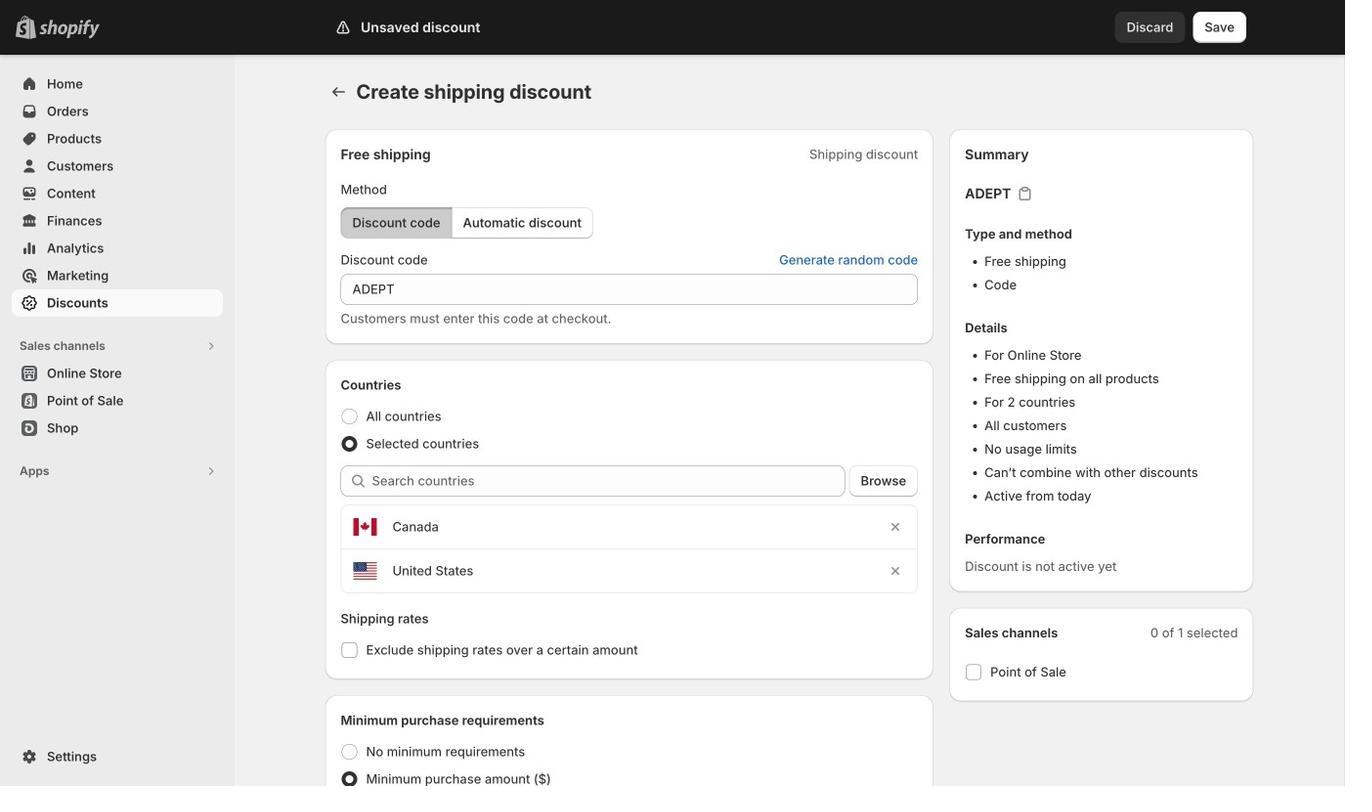 Task type: locate. For each thing, give the bounding box(es) containing it.
None text field
[[341, 274, 918, 305]]

shopify image
[[39, 19, 100, 39]]



Task type: describe. For each thing, give the bounding box(es) containing it.
Search countries text field
[[372, 465, 845, 497]]



Task type: vqa. For each thing, say whether or not it's contained in the screenshot.
search collections "text box"
no



